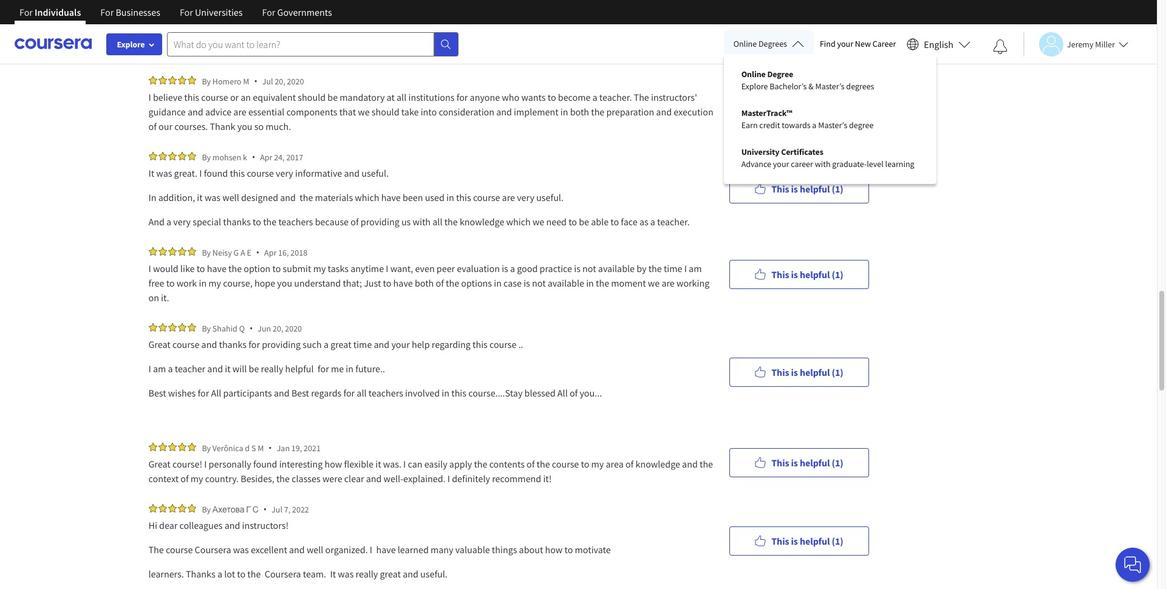 Task type: describe. For each thing, give the bounding box(es) containing it.
an inside the top class in all respects - in the topic areas covered, quality of the material provided and the expertise of the resource personnel! very relevant and thoroughly useful. it would only be an understatement to say that both the teachers were practical to the core and highly imaginative. i cannot thank them enough. a big thank you to coursera too!
[[344, 30, 354, 42]]

on
[[149, 292, 159, 304]]

i believe this course or an equivalent should be mandatory at all institutions for anyone who wants to become a teacher. the instructors' guidance and advice are essential components that we should take into consideration and implement in both the preparation and execution of our courses. thank you so much.
[[149, 91, 715, 132]]

take
[[401, 106, 419, 118]]

for for individuals
[[19, 6, 33, 18]]

and a very special thanks to the teachers because of providing us with all the knowledge which we need to be able to face as a teacher.
[[149, 216, 692, 228]]

to right the like
[[197, 262, 205, 275]]

in right me
[[346, 363, 354, 375]]

2020 for by shahid q • jun 20, 2020
[[285, 323, 302, 334]]

degree
[[767, 69, 793, 80]]

would inside the top class in all respects - in the topic areas covered, quality of the material provided and the expertise of the resource personnel! very relevant and thoroughly useful. it would only be an understatement to say that both the teachers were practical to the core and highly imaginative. i cannot thank them enough. a big thank you to coursera too!
[[285, 30, 310, 42]]

g
[[234, 247, 239, 258]]

we inside i believe this course or an equivalent should be mandatory at all institutions for anyone who wants to become a teacher. the instructors' guidance and advice are essential components that we should take into consideration and implement in both the preparation and execution of our courses. thank you so much.
[[358, 106, 370, 118]]

my down course!
[[191, 473, 203, 485]]

jul inside by ахетова г с • jul 7, 2022
[[272, 504, 282, 515]]

my left area
[[591, 458, 604, 470]]

1 horizontal spatial teacher.
[[657, 216, 690, 228]]

knowledge inside great course! i personally found interesting how flexible it was. i can easily apply the contents of the course to my area of knowledge and the context of my country. besides, the classes were clear and well-explained. i definitely recommend it!
[[636, 458, 680, 470]]

organized.
[[325, 544, 368, 556]]

by for apr
[[202, 152, 211, 162]]

classes
[[292, 473, 321, 485]]

both inside i would like to have the option to submit my tasks anytime i want, even peer evaluation is a good practice is not available by the time i am free to work in my course, hope you understand that; just to have both of the options in case is not available in the moment we are working on it.
[[415, 277, 434, 289]]

show notifications image
[[993, 39, 1008, 54]]

a inside i would like to have the option to submit my tasks anytime i want, even peer evaluation is a good practice is not available by the time i am free to work in my course, hope you understand that; just to have both of the options in case is not available in the moment we are working on it.
[[510, 262, 515, 275]]

thanks
[[186, 568, 215, 580]]

great course! i personally found interesting how flexible it was. i can easily apply the contents of the course to my area of knowledge and the context of my country. besides, the classes were clear and well-explained. i definitely recommend it!
[[149, 458, 715, 485]]

us
[[401, 216, 411, 228]]

1 vertical spatial great
[[380, 568, 401, 580]]

would inside i would like to have the option to submit my tasks anytime i want, even peer evaluation is a good practice is not available by the time i am free to work in my course, hope you understand that; just to have both of the options in case is not available in the moment we are working on it.
[[153, 262, 178, 275]]

i left the want, at the top left of page
[[386, 262, 388, 275]]

for inside i believe this course or an equivalent should be mandatory at all institutions for anyone who wants to become a teacher. the instructors' guidance and advice are essential components that we should take into consideration and implement in both the preparation and execution of our courses. thank you so much.
[[457, 91, 468, 103]]

helpful for e
[[800, 268, 830, 280]]

i right organized.
[[370, 544, 372, 556]]

this is helpful (1) button for jul
[[729, 88, 869, 118]]

e
[[247, 247, 251, 258]]

to left motivate
[[565, 544, 573, 556]]

thank
[[210, 120, 235, 132]]

anyone
[[470, 91, 500, 103]]

to right free at the top left of the page
[[166, 277, 175, 289]]

1 horizontal spatial not
[[583, 262, 596, 275]]

was down organized.
[[338, 568, 354, 580]]

materials
[[315, 191, 353, 203]]

all inside the top class in all respects - in the topic areas covered, quality of the material provided and the expertise of the resource personnel! very relevant and thoroughly useful. it would only be an understatement to say that both the teachers were practical to the core and highly imaginative. i cannot thank them enough. a big thank you to coursera too!
[[197, 15, 207, 27]]

i right course!
[[204, 458, 207, 470]]

how inside great course! i personally found interesting how flexible it was. i can easily apply the contents of the course to my area of knowledge and the context of my country. besides, the classes were clear and well-explained. i definitely recommend it!
[[325, 458, 342, 470]]

towards
[[782, 120, 811, 131]]

graduate-
[[832, 159, 867, 169]]

great for great course! i personally found interesting how flexible it was. i can easily apply the contents of the course to my area of knowledge and the context of my country. besides, the classes were clear and well-explained. i definitely recommend it!
[[149, 458, 171, 470]]

0 vertical spatial your
[[837, 38, 853, 49]]

that;
[[343, 277, 362, 289]]

1 thank from the left
[[235, 44, 259, 56]]

1 vertical spatial should
[[372, 106, 399, 118]]

to right need at left top
[[569, 216, 577, 228]]

i right great. on the top of page
[[199, 167, 202, 179]]

easily
[[424, 458, 447, 470]]

1 horizontal spatial available
[[598, 262, 635, 275]]

find
[[820, 38, 836, 49]]

be left able
[[579, 216, 589, 228]]

our
[[159, 120, 173, 132]]

helpful for •
[[800, 535, 830, 547]]

of right because at the left top
[[351, 216, 359, 228]]

career
[[791, 159, 813, 169]]

big
[[327, 44, 339, 56]]

2 best from the left
[[291, 387, 309, 399]]

contents
[[489, 458, 525, 470]]

is for 7th this is helpful (1) button from the bottom
[[791, 21, 798, 33]]

a inside i believe this course or an equivalent should be mandatory at all institutions for anyone who wants to become a teacher. the instructors' guidance and advice are essential components that we should take into consideration and implement in both the preparation and execution of our courses. thank you so much.
[[593, 91, 598, 103]]

governments
[[277, 6, 332, 18]]

• left the jan
[[269, 442, 272, 454]]

peer
[[437, 262, 455, 275]]

a inside the top class in all respects - in the topic areas covered, quality of the material provided and the expertise of the resource personnel! very relevant and thoroughly useful. it would only be an understatement to say that both the teachers were practical to the core and highly imaginative. i cannot thank them enough. a big thank you to coursera too!
[[319, 44, 325, 56]]

am inside i would like to have the option to submit my tasks anytime i want, even peer evaluation is a good practice is not available by the time i am free to work in my course, hope you understand that; just to have both of the options in case is not available in the moment we are working on it.
[[689, 262, 702, 275]]

to down resource
[[600, 30, 608, 42]]

for right wishes
[[198, 387, 209, 399]]

it.
[[161, 292, 169, 304]]

20, for by shahid q • jun 20, 2020
[[273, 323, 283, 334]]

this is helpful (1) button for apr
[[729, 174, 869, 203]]

material
[[413, 15, 447, 27]]

online for online degrees
[[734, 38, 757, 49]]

course right used at left
[[473, 191, 500, 203]]

homero
[[213, 76, 241, 87]]

with inside "university certificates advance your career with graduate-level learning"
[[815, 159, 831, 169]]

this is helpful (1) for jun
[[772, 366, 844, 378]]

(1) for •
[[832, 535, 844, 547]]

0 horizontal spatial teachers
[[278, 216, 313, 228]]

this is helpful (1) for •
[[772, 535, 844, 547]]

at
[[387, 91, 395, 103]]

• right k
[[252, 151, 255, 163]]

1 best from the left
[[149, 387, 166, 399]]

all inside i believe this course or an equivalent should be mandatory at all institutions for anyone who wants to become a teacher. the instructors' guidance and advice are essential components that we should take into consideration and implement in both the preparation and execution of our courses. thank you so much.
[[397, 91, 407, 103]]

be inside i believe this course or an equivalent should be mandatory at all institutions for anyone who wants to become a teacher. the instructors' guidance and advice are essential components that we should take into consideration and implement in both the preparation and execution of our courses. thank you so much.
[[328, 91, 338, 103]]

have down the want, at the top left of page
[[393, 277, 413, 289]]

the inside i believe this course or an equivalent should be mandatory at all institutions for anyone who wants to become a teacher. the instructors' guidance and advice are essential components that we should take into consideration and implement in both the preparation and execution of our courses. thank you so much.
[[591, 106, 605, 118]]

1 vertical spatial thanks
[[219, 338, 247, 350]]

course inside great course! i personally found interesting how flexible it was. i can easily apply the contents of the course to my area of knowledge and the context of my country. besides, the classes were clear and well-explained. i definitely recommend it!
[[552, 458, 579, 470]]

team.
[[303, 568, 326, 580]]

this down k
[[230, 167, 245, 179]]

things
[[492, 544, 517, 556]]

was up special on the left top of page
[[205, 191, 221, 203]]

0 horizontal spatial your
[[391, 338, 410, 350]]

coursera inside the top class in all respects - in the topic areas covered, quality of the material provided and the expertise of the resource personnel! very relevant and thoroughly useful. it would only be an understatement to say that both the teachers were practical to the core and highly imaginative. i cannot thank them enough. a big thank you to coursera too!
[[394, 44, 431, 56]]

explore inside popup button
[[117, 39, 145, 50]]

this for apr
[[772, 183, 789, 195]]

of left you... on the bottom of page
[[570, 387, 578, 399]]

want,
[[390, 262, 413, 275]]

2 horizontal spatial very
[[517, 191, 534, 203]]

this is helpful (1) button for jun
[[729, 357, 869, 387]]

1 vertical spatial am
[[153, 363, 166, 375]]

both inside i believe this course or an equivalent should be mandatory at all institutions for anyone who wants to become a teacher. the instructors' guidance and advice are essential components that we should take into consideration and implement in both the preparation and execution of our courses. thank you so much.
[[570, 106, 589, 118]]

by for •
[[202, 504, 211, 515]]

this is helpful (1) button for •
[[729, 526, 869, 555]]

class
[[166, 15, 186, 27]]

of up understatement
[[388, 15, 396, 27]]

this is helpful (1) for m
[[772, 456, 844, 469]]

all down future..
[[357, 387, 367, 399]]

2 vertical spatial coursera
[[265, 568, 301, 580]]

2017
[[286, 152, 303, 162]]

1 vertical spatial available
[[548, 277, 584, 289]]

you inside i believe this course or an equivalent should be mandatory at all institutions for anyone who wants to become a teacher. the instructors' guidance and advice are essential components that we should take into consideration and implement in both the preparation and execution of our courses. thank you so much.
[[237, 120, 252, 132]]

preparation
[[606, 106, 654, 118]]

instructors'
[[651, 91, 697, 103]]

bachelor's
[[770, 81, 807, 92]]

are inside i would like to have the option to submit my tasks anytime i want, even peer evaluation is a good practice is not available by the time i am free to work in my course, hope you understand that; just to have both of the options in case is not available in the moment we are working on it.
[[662, 277, 675, 289]]

• right 'q'
[[250, 323, 253, 334]]

of up recommend
[[527, 458, 535, 470]]

for for universities
[[180, 6, 193, 18]]

top
[[149, 15, 164, 27]]

0 horizontal spatial with
[[413, 216, 431, 228]]

degree
[[849, 120, 874, 131]]

understand
[[294, 277, 341, 289]]

this right 'involved'
[[451, 387, 467, 399]]

by for jun
[[202, 323, 211, 334]]

them
[[261, 44, 282, 56]]

practice
[[540, 262, 572, 275]]

0 horizontal spatial which
[[355, 191, 379, 203]]

d
[[245, 443, 250, 453]]

understatement
[[356, 30, 422, 42]]

• right e
[[256, 247, 259, 258]]

in inside i believe this course or an equivalent should be mandatory at all institutions for anyone who wants to become a teacher. the instructors' guidance and advice are essential components that we should take into consideration and implement in both the preparation and execution of our courses. thank you so much.
[[561, 106, 568, 118]]

can
[[408, 458, 422, 470]]

course....stay
[[468, 387, 523, 399]]

1 vertical spatial we
[[533, 216, 544, 228]]

practical
[[563, 30, 598, 42]]

implement
[[514, 106, 559, 118]]

this for e
[[772, 268, 789, 280]]

a left lot
[[217, 568, 222, 580]]

a right as
[[650, 216, 655, 228]]

1 vertical spatial really
[[356, 568, 378, 580]]

you inside i would like to have the option to submit my tasks anytime i want, even peer evaluation is a good practice is not available by the time i am free to work in my course, hope you understand that; just to have both of the options in case is not available in the moment we are working on it.
[[277, 277, 292, 289]]

course down by mohsen k • apr 24, 2017
[[247, 167, 274, 179]]

(1) for e
[[832, 268, 844, 280]]

by neisy g a e • apr 16, 2018
[[202, 247, 307, 258]]

were inside the top class in all respects - in the topic areas covered, quality of the material provided and the expertise of the resource personnel! very relevant and thoroughly useful. it would only be an understatement to say that both the teachers were practical to the core and highly imaginative. i cannot thank them enough. a big thank you to coursera too!
[[541, 30, 561, 42]]

0 horizontal spatial coursera
[[195, 544, 231, 556]]

1 vertical spatial providing
[[262, 338, 301, 350]]

for left me
[[318, 363, 329, 375]]

this for •
[[772, 535, 789, 547]]

to inside great course! i personally found interesting how flexible it was. i can easily apply the contents of the course to my area of knowledge and the context of my country. besides, the classes were clear and well-explained. i definitely recommend it!
[[581, 458, 589, 470]]

of right area
[[626, 458, 634, 470]]

mastertrack™ earn credit towards a master's degree
[[741, 108, 874, 131]]

moment
[[611, 277, 646, 289]]

teacher
[[175, 363, 205, 375]]

this right used at left
[[456, 191, 471, 203]]

it inside the top class in all respects - in the topic areas covered, quality of the material provided and the expertise of the resource personnel! very relevant and thoroughly useful. it would only be an understatement to say that both the teachers were practical to the core and highly imaginative. i cannot thank them enough. a big thank you to coursera too!
[[277, 30, 283, 42]]

was left great. on the top of page
[[156, 167, 172, 179]]

have left "learned"
[[376, 544, 396, 556]]

2 all from the left
[[558, 387, 568, 399]]

university
[[741, 146, 780, 157]]

addition,
[[158, 191, 195, 203]]

1 horizontal spatial very
[[276, 167, 293, 179]]

in right the class on the left of the page
[[188, 15, 195, 27]]

of inside i would like to have the option to submit my tasks anytime i want, even peer evaluation is a good practice is not available by the time i am free to work in my course, hope you understand that; just to have both of the options in case is not available in the moment we are working on it.
[[436, 277, 444, 289]]

this right regarding
[[473, 338, 488, 350]]

new
[[855, 38, 871, 49]]

earn
[[741, 120, 758, 131]]

0 horizontal spatial the
[[149, 544, 164, 556]]

informative
[[295, 167, 342, 179]]

designed
[[241, 191, 278, 203]]

topic
[[275, 15, 296, 27]]

found for i
[[204, 167, 228, 179]]

1 horizontal spatial well
[[307, 544, 323, 556]]

online for online degree explore bachelor's & master's degrees
[[741, 69, 766, 80]]

0 horizontal spatial should
[[298, 91, 326, 103]]

were inside great course! i personally found interesting how flexible it was. i can easily apply the contents of the course to my area of knowledge and the context of my country. besides, the classes were clear and well-explained. i definitely recommend it!
[[322, 473, 342, 485]]

was up lot
[[233, 544, 249, 556]]

0 horizontal spatial knowledge
[[460, 216, 504, 228]]

expertise
[[521, 15, 558, 27]]

free
[[149, 277, 164, 289]]

who
[[502, 91, 520, 103]]

country.
[[205, 473, 239, 485]]

(1) for apr
[[832, 183, 844, 195]]

helpful for jun
[[800, 366, 830, 378]]

i down apply
[[448, 473, 450, 485]]

by shahid q • jun 20, 2020
[[202, 323, 302, 334]]

helpful for jul
[[800, 97, 830, 109]]

0 vertical spatial it
[[197, 191, 203, 203]]

0 vertical spatial great
[[331, 338, 351, 350]]

learners. thanks a lot to the  coursera team.  it was really great and useful.
[[149, 568, 448, 580]]

to left face
[[611, 216, 619, 228]]

• right the с
[[263, 504, 267, 515]]

mandatory
[[340, 91, 385, 103]]

to down designed
[[253, 216, 261, 228]]

apr inside by mohsen k • apr 24, 2017
[[260, 152, 272, 162]]

a left teacher
[[168, 363, 173, 375]]

that inside i believe this course or an equivalent should be mandatory at all institutions for anyone who wants to become a teacher. the instructors' guidance and advice are essential components that we should take into consideration and implement in both the preparation and execution of our courses. thank you so much.
[[339, 106, 356, 118]]

of up practical
[[560, 15, 568, 27]]

besides,
[[241, 473, 274, 485]]

i up working
[[684, 262, 687, 275]]

respects
[[209, 15, 243, 27]]

useful. up need at left top
[[536, 191, 564, 203]]

useful. inside the top class in all respects - in the topic areas covered, quality of the material provided and the expertise of the resource personnel! very relevant and thoroughly useful. it would only be an understatement to say that both the teachers were practical to the core and highly imaginative. i cannot thank them enough. a big thank you to coursera too!
[[248, 30, 275, 42]]

great.
[[174, 167, 197, 179]]

it!
[[543, 473, 552, 485]]

degrees
[[846, 81, 874, 92]]

jeremy miller
[[1067, 39, 1115, 50]]

banner navigation
[[10, 0, 342, 33]]

you...
[[580, 387, 602, 399]]

you inside the top class in all respects - in the topic areas covered, quality of the material provided and the expertise of the resource personnel! very relevant and thoroughly useful. it would only be an understatement to say that both the teachers were practical to the core and highly imaginative. i cannot thank them enough. a big thank you to coursera too!
[[367, 44, 382, 56]]

all down used at left
[[433, 216, 442, 228]]

1 vertical spatial it
[[149, 167, 154, 179]]

• up equivalent
[[254, 75, 257, 87]]

jun
[[258, 323, 271, 334]]

to right just
[[383, 277, 391, 289]]

1 this is helpful (1) button from the top
[[729, 12, 869, 42]]

in right 'involved'
[[442, 387, 450, 399]]

m inside by homero m • jul 20, 2020
[[243, 76, 249, 87]]

this for m
[[772, 456, 789, 469]]

for for governments
[[262, 6, 275, 18]]

dear
[[159, 519, 178, 532]]

colleagues
[[179, 519, 223, 532]]

&
[[809, 81, 814, 92]]

time inside i would like to have the option to submit my tasks anytime i want, even peer evaluation is a good practice is not available by the time i am free to work in my course, hope you understand that; just to have both of the options in case is not available in the moment we are working on it.
[[664, 262, 682, 275]]

course left the ".."
[[490, 338, 517, 350]]

excellent
[[251, 544, 287, 556]]

working
[[677, 277, 710, 289]]

in right work
[[199, 277, 207, 289]]

to right lot
[[237, 568, 245, 580]]

1 this from the top
[[772, 21, 789, 33]]

for down by shahid q • jun 20, 2020
[[249, 338, 260, 350]]

master's for a
[[818, 120, 848, 131]]

master's for &
[[815, 81, 845, 92]]

1 horizontal spatial teachers
[[369, 387, 403, 399]]

my up understand
[[313, 262, 326, 275]]

essential
[[248, 106, 285, 118]]

to left say
[[423, 30, 432, 42]]

motivate
[[575, 544, 611, 556]]

(1) for jul
[[832, 97, 844, 109]]

1 this is helpful (1) from the top
[[772, 21, 844, 33]]



Task type: locate. For each thing, give the bounding box(es) containing it.
this for jul
[[772, 97, 789, 109]]

0 vertical spatial how
[[325, 458, 342, 470]]

relevant
[[149, 30, 182, 42]]

we down mandatory
[[358, 106, 370, 118]]

regarding
[[432, 338, 471, 350]]

with
[[815, 159, 831, 169], [413, 216, 431, 228]]

5 this from the top
[[772, 366, 789, 378]]

2 (1) from the top
[[832, 97, 844, 109]]

for individuals
[[19, 6, 81, 18]]

courses.
[[174, 120, 208, 132]]

1 horizontal spatial you
[[277, 277, 292, 289]]

1 horizontal spatial should
[[372, 106, 399, 118]]

0 vertical spatial available
[[598, 262, 635, 275]]

my left course,
[[209, 277, 221, 289]]

1 horizontal spatial m
[[258, 443, 264, 453]]

0 vertical spatial apr
[[260, 152, 272, 162]]

clear
[[344, 473, 364, 485]]

2 vertical spatial very
[[173, 216, 191, 228]]

as
[[640, 216, 649, 228]]

0 horizontal spatial that
[[339, 106, 356, 118]]

0 vertical spatial with
[[815, 159, 831, 169]]

2 this is helpful (1) button from the top
[[729, 88, 869, 118]]

level
[[867, 159, 884, 169]]

your left career
[[773, 159, 789, 169]]

you down submit
[[277, 277, 292, 289]]

involved
[[405, 387, 440, 399]]

2 horizontal spatial are
[[662, 277, 675, 289]]

0 vertical spatial would
[[285, 30, 310, 42]]

•
[[254, 75, 257, 87], [252, 151, 255, 163], [256, 247, 259, 258], [250, 323, 253, 334], [269, 442, 272, 454], [263, 504, 267, 515]]

the down the hi on the left of page
[[149, 544, 164, 556]]

q
[[239, 323, 245, 334]]

in addition, it was well designed and  the materials which have been used in this course are very useful.
[[149, 191, 564, 203]]

1 horizontal spatial time
[[664, 262, 682, 275]]

0 vertical spatial master's
[[815, 81, 845, 92]]

1 vertical spatial teachers
[[278, 216, 313, 228]]

miller
[[1095, 39, 1115, 50]]

in
[[188, 15, 195, 27], [250, 15, 258, 27], [561, 106, 568, 118], [446, 191, 454, 203], [199, 277, 207, 289], [494, 277, 502, 289], [586, 277, 594, 289], [346, 363, 354, 375], [442, 387, 450, 399]]

0 vertical spatial it
[[277, 30, 283, 42]]

submit
[[283, 262, 311, 275]]

career
[[873, 38, 896, 49]]

1 vertical spatial master's
[[818, 120, 848, 131]]

used
[[425, 191, 445, 203]]

for up consideration
[[457, 91, 468, 103]]

both down become
[[570, 106, 589, 118]]

4 this is helpful (1) button from the top
[[729, 260, 869, 289]]

that down mandatory
[[339, 106, 356, 118]]

covered,
[[321, 15, 356, 27]]

chat with us image
[[1123, 555, 1143, 575]]

explained.
[[403, 473, 446, 485]]

a right such
[[324, 338, 329, 350]]

0 vertical spatial an
[[344, 30, 354, 42]]

i inside i believe this course or an equivalent should be mandatory at all institutions for anyone who wants to become a teacher. the instructors' guidance and advice are essential components that we should take into consideration and implement in both the preparation and execution of our courses. thank you so much.
[[149, 91, 151, 103]]

are inside i believe this course or an equivalent should be mandatory at all institutions for anyone who wants to become a teacher. the instructors' guidance and advice are essential components that we should take into consideration and implement in both the preparation and execution of our courses. thank you so much.
[[233, 106, 246, 118]]

is for this is helpful (1) button related to jun
[[791, 366, 798, 378]]

able
[[591, 216, 609, 228]]

online degrees menu
[[732, 61, 929, 177]]

neisy
[[213, 247, 232, 258]]

by left neisy
[[202, 247, 211, 258]]

0 vertical spatial we
[[358, 106, 370, 118]]

to right wants
[[548, 91, 556, 103]]

1 horizontal spatial found
[[253, 458, 277, 470]]

0 vertical spatial thanks
[[223, 216, 251, 228]]

both inside the top class in all respects - in the topic areas covered, quality of the material provided and the expertise of the resource personnel! very relevant and thoroughly useful. it would only be an understatement to say that both the teachers were practical to the core and highly imaginative. i cannot thank them enough. a big thank you to coursera too!
[[468, 30, 487, 42]]

0 horizontal spatial how
[[325, 458, 342, 470]]

course up teacher
[[172, 338, 199, 350]]

really
[[261, 363, 283, 375], [356, 568, 378, 580]]

learners.
[[149, 568, 184, 580]]

2020 inside by shahid q • jun 20, 2020
[[285, 323, 302, 334]]

great down the course coursera was excellent and well organized. i  have learned many valuable things about how to motivate
[[380, 568, 401, 580]]

0 vertical spatial great
[[149, 338, 171, 350]]

great inside great course! i personally found interesting how flexible it was. i can easily apply the contents of the course to my area of knowledge and the context of my country. besides, the classes were clear and well-explained. i definitely recommend it!
[[149, 458, 171, 470]]

6 this is helpful (1) button from the top
[[729, 448, 869, 477]]

this is helpful (1) for e
[[772, 268, 844, 280]]

this is helpful (1)
[[772, 21, 844, 33], [772, 97, 844, 109], [772, 183, 844, 195], [772, 268, 844, 280], [772, 366, 844, 378], [772, 456, 844, 469], [772, 535, 844, 547]]

be right the will at the bottom of page
[[249, 363, 259, 375]]

well left designed
[[222, 191, 239, 203]]

jul
[[262, 76, 273, 87], [272, 504, 282, 515]]

2 horizontal spatial it
[[376, 458, 381, 470]]

i left "cannot"
[[201, 44, 203, 56]]

both down 'provided'
[[468, 30, 487, 42]]

it left was.
[[376, 458, 381, 470]]

teacher.
[[599, 91, 632, 103], [657, 216, 690, 228]]

2 vertical spatial you
[[277, 277, 292, 289]]

course inside i believe this course or an equivalent should be mandatory at all institutions for anyone who wants to become a teacher. the instructors' guidance and advice are essential components that we should take into consideration and implement in both the preparation and execution of our courses. thank you so much.
[[201, 91, 228, 103]]

1 horizontal spatial would
[[285, 30, 310, 42]]

1 horizontal spatial great
[[380, 568, 401, 580]]

0 horizontal spatial would
[[153, 262, 178, 275]]

1 vertical spatial with
[[413, 216, 431, 228]]

i up free at the top left of the page
[[149, 262, 151, 275]]

how left flexible
[[325, 458, 342, 470]]

by inside by homero m • jul 20, 2020
[[202, 76, 211, 87]]

provided
[[449, 15, 486, 27]]

consideration
[[439, 106, 494, 118]]

explore button
[[106, 33, 162, 55]]

0 vertical spatial am
[[689, 262, 702, 275]]

20, for by homero m • jul 20, 2020
[[275, 76, 285, 87]]

5 by from the top
[[202, 443, 211, 453]]

highly
[[662, 30, 687, 42]]

would
[[285, 30, 310, 42], [153, 262, 178, 275]]

this inside i believe this course or an equivalent should be mandatory at all institutions for anyone who wants to become a teacher. the instructors' guidance and advice are essential components that we should take into consideration and implement in both the preparation and execution of our courses. thank you so much.
[[184, 91, 199, 103]]

0 horizontal spatial available
[[548, 277, 584, 289]]

with right us
[[413, 216, 431, 228]]

course left area
[[552, 458, 579, 470]]

0 vertical spatial that
[[449, 30, 466, 42]]

apr inside by neisy g a e • apr 16, 2018
[[264, 247, 277, 258]]

in right -
[[250, 15, 258, 27]]

2 horizontal spatial your
[[837, 38, 853, 49]]

1 horizontal spatial really
[[356, 568, 378, 580]]

1 vertical spatial coursera
[[195, 544, 231, 556]]

0 vertical spatial teachers
[[504, 30, 539, 42]]

university certificates advance your career with graduate-level learning
[[741, 146, 915, 169]]

i left can
[[403, 458, 406, 470]]

is for this is helpful (1) button for apr
[[791, 183, 798, 195]]

0 horizontal spatial we
[[358, 106, 370, 118]]

an inside i believe this course or an equivalent should be mandatory at all institutions for anyone who wants to become a teacher. the instructors' guidance and advice are essential components that we should take into consideration and implement in both the preparation and execution of our courses. thank you so much.
[[241, 91, 251, 103]]

3 this from the top
[[772, 183, 789, 195]]

i left teacher
[[149, 363, 151, 375]]

so
[[254, 120, 264, 132]]

2020 up equivalent
[[287, 76, 304, 87]]

1 horizontal spatial it
[[225, 363, 231, 375]]

in
[[149, 191, 156, 203]]

1 for from the left
[[19, 6, 33, 18]]

1 all from the left
[[211, 387, 221, 399]]

0 vertical spatial the
[[634, 91, 649, 103]]

coursera down understatement
[[394, 44, 431, 56]]

for for businesses
[[100, 6, 114, 18]]

2 by from the top
[[202, 152, 211, 162]]

best wishes for all participants and best regards for all teachers involved in this course....stay blessed all of you...
[[149, 387, 602, 399]]

really down the course coursera was excellent and well organized. i  have learned many valuable things about how to motivate
[[356, 568, 378, 580]]

all right the blessed
[[558, 387, 568, 399]]

1 vertical spatial great
[[149, 458, 171, 470]]

5 this is helpful (1) button from the top
[[729, 357, 869, 387]]

options
[[461, 277, 492, 289]]

learned
[[398, 544, 429, 556]]

which
[[355, 191, 379, 203], [506, 216, 531, 228]]

1 vertical spatial are
[[502, 191, 515, 203]]

m inside by verônica d s m • jan 19, 2021
[[258, 443, 264, 453]]

7,
[[284, 504, 290, 515]]

1 vertical spatial 2020
[[285, 323, 302, 334]]

found for personally
[[253, 458, 277, 470]]

4 by from the top
[[202, 323, 211, 334]]

2 this is helpful (1) from the top
[[772, 97, 844, 109]]

a
[[319, 44, 325, 56], [241, 247, 245, 258]]

1 by from the top
[[202, 76, 211, 87]]

master's left degree
[[818, 120, 848, 131]]

1 vertical spatial it
[[225, 363, 231, 375]]

г
[[246, 504, 251, 515]]

of inside i believe this course or an equivalent should be mandatory at all institutions for anyone who wants to become a teacher. the instructors' guidance and advice are essential components that we should take into consideration and implement in both the preparation and execution of our courses. thank you so much.
[[149, 120, 157, 132]]

24,
[[274, 152, 285, 162]]

all
[[211, 387, 221, 399], [558, 387, 568, 399]]

this is helpful (1) button for m
[[729, 448, 869, 477]]

a up case
[[510, 262, 515, 275]]

be up components
[[328, 91, 338, 103]]

only
[[312, 30, 330, 42]]

to inside i believe this course or an equivalent should be mandatory at all institutions for anyone who wants to become a teacher. the instructors' guidance and advice are essential components that we should take into consideration and implement in both the preparation and execution of our courses. thank you so much.
[[548, 91, 556, 103]]

1 horizontal spatial the
[[634, 91, 649, 103]]

useful.
[[248, 30, 275, 42], [362, 167, 389, 179], [536, 191, 564, 203], [420, 568, 448, 580]]

i inside the top class in all respects - in the topic areas covered, quality of the material provided and the expertise of the resource personnel! very relevant and thoroughly useful. it would only be an understatement to say that both the teachers were practical to the core and highly imaginative. i cannot thank them enough. a big thank you to coursera too!
[[201, 44, 203, 56]]

2020 right jun
[[285, 323, 302, 334]]

3 for from the left
[[180, 6, 193, 18]]

we inside i would like to have the option to submit my tasks anytime i want, even peer evaluation is a good practice is not available by the time i am free to work in my course, hope you understand that; just to have both of the options in case is not available in the moment we are working on it.
[[648, 277, 660, 289]]

this is helpful (1) for apr
[[772, 183, 844, 195]]

online degree explore bachelor's & master's degrees
[[741, 69, 874, 92]]

become
[[558, 91, 591, 103]]

that inside the top class in all respects - in the topic areas covered, quality of the material provided and the expertise of the resource personnel! very relevant and thoroughly useful. it would only be an understatement to say that both the teachers were practical to the core and highly imaginative. i cannot thank them enough. a big thank you to coursera too!
[[449, 30, 466, 42]]

2 for from the left
[[100, 6, 114, 18]]

1 horizontal spatial it
[[277, 30, 283, 42]]

1 horizontal spatial an
[[344, 30, 354, 42]]

2020 inside by homero m • jul 20, 2020
[[287, 76, 304, 87]]

1 horizontal spatial providing
[[361, 216, 400, 228]]

all left respects
[[197, 15, 207, 27]]

found inside great course! i personally found interesting how flexible it was. i can easily apply the contents of the course to my area of knowledge and the context of my country. besides, the classes were clear and well-explained. i definitely recommend it!
[[253, 458, 277, 470]]

context
[[149, 473, 179, 485]]

execution
[[674, 106, 714, 118]]

should
[[298, 91, 326, 103], [372, 106, 399, 118]]

online left degrees
[[734, 38, 757, 49]]

7 this is helpful (1) from the top
[[772, 535, 844, 547]]

20, up equivalent
[[275, 76, 285, 87]]

thanks
[[223, 216, 251, 228], [219, 338, 247, 350]]

7 (1) from the top
[[832, 535, 844, 547]]

20,
[[275, 76, 285, 87], [273, 323, 283, 334]]

0 horizontal spatial both
[[415, 277, 434, 289]]

hi dear colleagues and instructors!
[[149, 519, 289, 532]]

resource
[[585, 15, 620, 27]]

face
[[621, 216, 638, 228]]

None search field
[[167, 32, 459, 56]]

flexible
[[344, 458, 374, 470]]

2 horizontal spatial it
[[330, 568, 336, 580]]

jul left 7,
[[272, 504, 282, 515]]

7 this is helpful (1) button from the top
[[729, 526, 869, 555]]

1 horizontal spatial both
[[468, 30, 487, 42]]

0 horizontal spatial am
[[153, 363, 166, 375]]

0 vertical spatial are
[[233, 106, 246, 118]]

course up "advice"
[[201, 91, 228, 103]]

(1) for m
[[832, 456, 844, 469]]

0 vertical spatial you
[[367, 44, 382, 56]]

into
[[421, 106, 437, 118]]

to down 16,
[[272, 262, 281, 275]]

this for jun
[[772, 366, 789, 378]]

online left "degree"
[[741, 69, 766, 80]]

0 horizontal spatial explore
[[117, 39, 145, 50]]

0 vertical spatial teacher.
[[599, 91, 632, 103]]

in left case
[[494, 277, 502, 289]]

your right find
[[837, 38, 853, 49]]

3 this is helpful (1) button from the top
[[729, 174, 869, 203]]

1 horizontal spatial your
[[773, 159, 789, 169]]

would up enough.
[[285, 30, 310, 42]]

0 horizontal spatial time
[[353, 338, 372, 350]]

learning
[[885, 159, 915, 169]]

2 great from the top
[[149, 458, 171, 470]]

1 vertical spatial which
[[506, 216, 531, 228]]

core
[[625, 30, 643, 42]]

1 vertical spatial were
[[322, 473, 342, 485]]

wants
[[521, 91, 546, 103]]

in left moment
[[586, 277, 594, 289]]

by ахетова г с • jul 7, 2022
[[202, 504, 309, 515]]

20, inside by shahid q • jun 20, 2020
[[273, 323, 283, 334]]

2020 for by homero m • jul 20, 2020
[[287, 76, 304, 87]]

be inside the top class in all respects - in the topic areas covered, quality of the material provided and the expertise of the resource personnel! very relevant and thoroughly useful. it would only be an understatement to say that both the teachers were practical to the core and highly imaginative. i cannot thank them enough. a big thank you to coursera too!
[[332, 30, 342, 42]]

6 (1) from the top
[[832, 456, 844, 469]]

20, inside by homero m • jul 20, 2020
[[275, 76, 285, 87]]

1 vertical spatial your
[[773, 159, 789, 169]]

2 thank from the left
[[341, 44, 365, 56]]

you
[[367, 44, 382, 56], [237, 120, 252, 132], [277, 277, 292, 289]]

by inside by shahid q • jun 20, 2020
[[202, 323, 211, 334]]

2 vertical spatial teachers
[[369, 387, 403, 399]]

1 vertical spatial an
[[241, 91, 251, 103]]

would up free at the top left of the page
[[153, 262, 178, 275]]

3 by from the top
[[202, 247, 211, 258]]

great up 'context'
[[149, 458, 171, 470]]

1 (1) from the top
[[832, 21, 844, 33]]

by left shahid
[[202, 323, 211, 334]]

0 vertical spatial 20,
[[275, 76, 285, 87]]

0 vertical spatial were
[[541, 30, 561, 42]]

will
[[233, 363, 247, 375]]

believe
[[153, 91, 182, 103]]

for governments
[[262, 6, 332, 18]]

с
[[252, 504, 259, 515]]

4 this from the top
[[772, 268, 789, 280]]

5 (1) from the top
[[832, 366, 844, 378]]

i left believe
[[149, 91, 151, 103]]

by for m
[[202, 443, 211, 453]]

am up working
[[689, 262, 702, 275]]

best left regards
[[291, 387, 309, 399]]

for right regards
[[343, 387, 355, 399]]

a inside by neisy g a e • apr 16, 2018
[[241, 247, 245, 258]]

should up components
[[298, 91, 326, 103]]

coursera image
[[15, 34, 92, 54]]

a right and
[[166, 216, 171, 228]]

degrees
[[759, 38, 787, 49]]

by for e
[[202, 247, 211, 258]]

master's inside mastertrack™ earn credit towards a master's degree
[[818, 120, 848, 131]]

of down course!
[[181, 473, 189, 485]]

all right 'at'
[[397, 91, 407, 103]]

thanks right special on the left top of page
[[223, 216, 251, 228]]

was
[[156, 167, 172, 179], [205, 191, 221, 203], [233, 544, 249, 556], [338, 568, 354, 580]]

teacher. inside i believe this course or an equivalent should be mandatory at all institutions for anyone who wants to become a teacher. the instructors' guidance and advice are essential components that we should take into consideration and implement in both the preparation and execution of our courses. thank you so much.
[[599, 91, 632, 103]]

1 vertical spatial both
[[570, 106, 589, 118]]

3 this is helpful (1) from the top
[[772, 183, 844, 195]]

(1) for jun
[[832, 366, 844, 378]]

2 horizontal spatial you
[[367, 44, 382, 56]]

0 vertical spatial coursera
[[394, 44, 431, 56]]

useful. up in addition, it was well designed and  the materials which have been used in this course are very useful.
[[362, 167, 389, 179]]

useful. up them
[[248, 30, 275, 42]]

1 horizontal spatial coursera
[[265, 568, 301, 580]]

this is helpful (1) for jul
[[772, 97, 844, 109]]

by inside by mohsen k • apr 24, 2017
[[202, 152, 211, 162]]

master's inside online degree explore bachelor's & master's degrees
[[815, 81, 845, 92]]

be
[[332, 30, 342, 42], [328, 91, 338, 103], [579, 216, 589, 228], [249, 363, 259, 375]]

me
[[331, 363, 344, 375]]

businesses
[[116, 6, 160, 18]]

great for great course and thanks for providing such a great time and your help regarding this course ..
[[149, 338, 171, 350]]

helpful for m
[[800, 456, 830, 469]]

1 vertical spatial knowledge
[[636, 458, 680, 470]]

2 vertical spatial it
[[330, 568, 336, 580]]

0 horizontal spatial well
[[222, 191, 239, 203]]

the inside i believe this course or an equivalent should be mandatory at all institutions for anyone who wants to become a teacher. the instructors' guidance and advice are essential components that we should take into consideration and implement in both the preparation and execution of our courses. thank you so much.
[[634, 91, 649, 103]]

area
[[606, 458, 624, 470]]

option
[[244, 262, 271, 275]]

0 horizontal spatial m
[[243, 76, 249, 87]]

teachers inside the top class in all respects - in the topic areas covered, quality of the material provided and the expertise of the resource personnel! very relevant and thoroughly useful. it would only be an understatement to say that both the teachers were practical to the core and highly imaginative. i cannot thank them enough. a big thank you to coursera too!
[[504, 30, 539, 42]]

mastertrack™
[[741, 108, 792, 118]]

filled star image
[[178, 0, 186, 9], [149, 76, 157, 84], [168, 76, 176, 84], [187, 76, 196, 84], [158, 152, 167, 160], [187, 152, 196, 160], [178, 247, 186, 256], [149, 323, 157, 332], [158, 323, 167, 332], [168, 323, 176, 332], [178, 323, 186, 332], [187, 323, 196, 332], [149, 443, 157, 451], [149, 504, 157, 513], [178, 504, 186, 513], [187, 504, 196, 513]]

this right believe
[[184, 91, 199, 103]]

7 this from the top
[[772, 535, 789, 547]]

0 horizontal spatial very
[[173, 216, 191, 228]]

universities
[[195, 6, 243, 18]]

online inside dropdown button
[[734, 38, 757, 49]]

by mohsen k • apr 24, 2017
[[202, 151, 303, 163]]

0 horizontal spatial a
[[241, 247, 245, 258]]

found
[[204, 167, 228, 179], [253, 458, 277, 470]]

0 horizontal spatial found
[[204, 167, 228, 179]]

6 this is helpful (1) from the top
[[772, 456, 844, 469]]

to
[[423, 30, 432, 42], [600, 30, 608, 42], [384, 44, 392, 56], [548, 91, 556, 103], [253, 216, 261, 228], [569, 216, 577, 228], [611, 216, 619, 228], [197, 262, 205, 275], [272, 262, 281, 275], [166, 277, 175, 289], [383, 277, 391, 289], [581, 458, 589, 470], [565, 544, 573, 556], [237, 568, 245, 580]]

4 this is helpful (1) from the top
[[772, 268, 844, 280]]

2 horizontal spatial teachers
[[504, 30, 539, 42]]

1 horizontal spatial all
[[558, 387, 568, 399]]

1 vertical spatial found
[[253, 458, 277, 470]]

by inside by verônica d s m • jan 19, 2021
[[202, 443, 211, 453]]

by inside by ахетова г с • jul 7, 2022
[[202, 504, 211, 515]]

not right practice
[[583, 262, 596, 275]]

teacher. right as
[[657, 216, 690, 228]]

1 great from the top
[[149, 338, 171, 350]]

What do you want to learn? text field
[[167, 32, 434, 56]]

you down understatement
[[367, 44, 382, 56]]

helpful for apr
[[800, 183, 830, 195]]

your inside "university certificates advance your career with graduate-level learning"
[[773, 159, 789, 169]]

about
[[519, 544, 543, 556]]

0 vertical spatial really
[[261, 363, 283, 375]]

to down understatement
[[384, 44, 392, 56]]

0 vertical spatial well
[[222, 191, 239, 203]]

2 this from the top
[[772, 97, 789, 109]]

a
[[593, 91, 598, 103], [812, 120, 817, 131], [166, 216, 171, 228], [650, 216, 655, 228], [510, 262, 515, 275], [324, 338, 329, 350], [168, 363, 173, 375], [217, 568, 222, 580]]

1 vertical spatial how
[[545, 544, 563, 556]]

instructors!
[[242, 519, 289, 532]]

is for this is helpful (1) button for e
[[791, 268, 798, 280]]

is for this is helpful (1) button for •
[[791, 535, 798, 547]]

is for m's this is helpful (1) button
[[791, 456, 798, 469]]

should down 'at'
[[372, 106, 399, 118]]

advance
[[741, 159, 771, 169]]

1 vertical spatial not
[[532, 277, 546, 289]]

2 vertical spatial are
[[662, 277, 675, 289]]

0 horizontal spatial great
[[331, 338, 351, 350]]

for left the businesses
[[100, 6, 114, 18]]

a inside mastertrack™ earn credit towards a master's degree
[[812, 120, 817, 131]]

1 vertical spatial online
[[741, 69, 766, 80]]

we right moment
[[648, 277, 660, 289]]

1 horizontal spatial a
[[319, 44, 325, 56]]

it left the will at the bottom of page
[[225, 363, 231, 375]]

it down 'topic'
[[277, 30, 283, 42]]

by left verônica
[[202, 443, 211, 453]]

have down neisy
[[207, 262, 226, 275]]

5 this is helpful (1) from the top
[[772, 366, 844, 378]]

useful. down 'many'
[[420, 568, 448, 580]]

1 horizontal spatial we
[[533, 216, 544, 228]]

online inside online degree explore bachelor's & master's degrees
[[741, 69, 766, 80]]

this is helpful (1) button for e
[[729, 260, 869, 289]]

2 horizontal spatial we
[[648, 277, 660, 289]]

thank left them
[[235, 44, 259, 56]]

jul inside by homero m • jul 20, 2020
[[262, 76, 273, 87]]

in right used at left
[[446, 191, 454, 203]]

2021
[[304, 443, 321, 453]]

explore inside online degree explore bachelor's & master's degrees
[[741, 81, 768, 92]]

have left the been
[[381, 191, 401, 203]]

filled star image
[[187, 0, 196, 9], [158, 76, 167, 84], [178, 76, 186, 84], [149, 152, 157, 160], [168, 152, 176, 160], [178, 152, 186, 160], [149, 247, 157, 256], [158, 247, 167, 256], [168, 247, 176, 256], [187, 247, 196, 256], [158, 443, 167, 451], [168, 443, 176, 451], [178, 443, 186, 451], [187, 443, 196, 451], [158, 504, 167, 513], [168, 504, 176, 513]]

4 (1) from the top
[[832, 268, 844, 280]]

course down dear
[[166, 544, 193, 556]]

by for jul
[[202, 76, 211, 87]]

4 for from the left
[[262, 6, 275, 18]]

recommend
[[492, 473, 541, 485]]

of left our at the top left of the page
[[149, 120, 157, 132]]

enough.
[[284, 44, 318, 56]]

6 this from the top
[[772, 456, 789, 469]]

s
[[251, 443, 256, 453]]

by inside by neisy g a e • apr 16, 2018
[[202, 247, 211, 258]]

1 horizontal spatial knowledge
[[636, 458, 680, 470]]

best left wishes
[[149, 387, 166, 399]]

in down become
[[561, 106, 568, 118]]

1 horizontal spatial explore
[[741, 81, 768, 92]]

because
[[315, 216, 349, 228]]

thoroughly
[[201, 30, 246, 42]]

0 horizontal spatial providing
[[262, 338, 301, 350]]

really right the will at the bottom of page
[[261, 363, 283, 375]]

1 vertical spatial would
[[153, 262, 178, 275]]

1 vertical spatial jul
[[272, 504, 282, 515]]

very
[[668, 15, 686, 27]]

it inside great course! i personally found interesting how flexible it was. i can easily apply the contents of the course to my area of knowledge and the context of my country. besides, the classes were clear and well-explained. i definitely recommend it!
[[376, 458, 381, 470]]

6 by from the top
[[202, 504, 211, 515]]

3 (1) from the top
[[832, 183, 844, 195]]

is for jul this is helpful (1) button
[[791, 97, 798, 109]]



Task type: vqa. For each thing, say whether or not it's contained in the screenshot.


